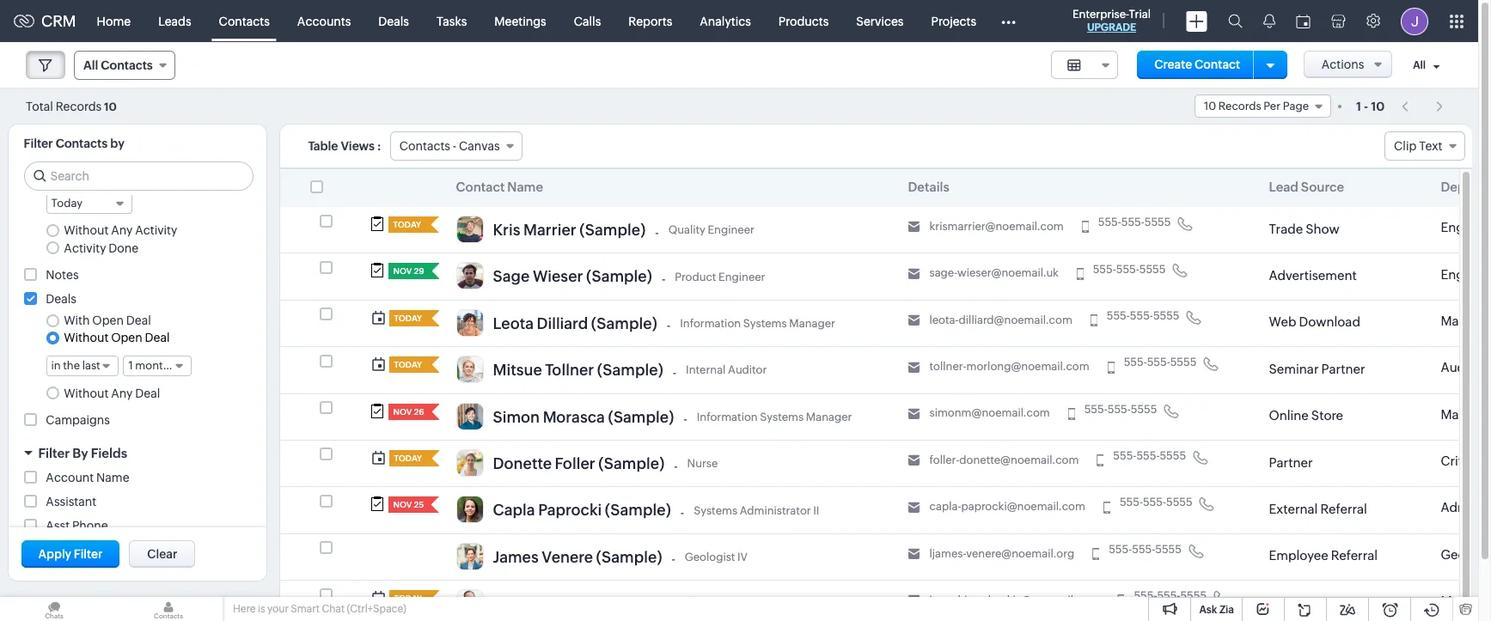 Task type: locate. For each thing, give the bounding box(es) containing it.
krismarrier@noemail.com
[[930, 220, 1064, 233]]

(sample) right 'wieser'
[[586, 268, 652, 286]]

deal down 1 months
[[135, 387, 160, 400]]

any down 1 months
[[111, 387, 133, 400]]

today up nov 29 link
[[393, 220, 421, 229]]

canvas profile image image left capla
[[456, 496, 483, 524]]

administrator
[[740, 504, 811, 517]]

information up internal
[[680, 317, 741, 330]]

2 managem from the top
[[1441, 407, 1491, 422]]

0 vertical spatial nov
[[393, 267, 412, 276]]

icon_mail image for donette foller (sample)
[[908, 455, 920, 467]]

today link for mitsue tollner (sample)
[[389, 357, 424, 373]]

notes
[[46, 268, 79, 282]]

contacts right the :
[[399, 139, 450, 153]]

profile image
[[1401, 7, 1428, 35]]

donette@noemail.com
[[959, 454, 1079, 467]]

0 vertical spatial filter
[[24, 137, 53, 150]]

(ctrl+space)
[[347, 603, 406, 615]]

0 horizontal spatial records
[[56, 99, 102, 113]]

today down nov 29
[[394, 314, 422, 323]]

1 left months
[[128, 360, 133, 373]]

1 months
[[128, 360, 175, 373]]

icon_mail image left simonm@noemail.com link
[[908, 408, 920, 420]]

search element
[[1218, 0, 1253, 42]]

show
[[1306, 221, 1340, 236]]

any for deal
[[111, 387, 133, 400]]

0 horizontal spatial partner
[[1269, 455, 1313, 470]]

systems down auditor
[[760, 411, 804, 424]]

0 vertical spatial any
[[111, 224, 133, 238]]

1 for 1 months
[[128, 360, 133, 373]]

1 canvas profile image image from the top
[[456, 216, 483, 243]]

3 canvas profile image image from the top
[[456, 309, 483, 337]]

nov for simon
[[393, 407, 412, 416]]

4 canvas profile image image from the top
[[456, 356, 483, 383]]

icon_mail image left sage-
[[908, 268, 920, 280]]

records left per
[[1219, 100, 1261, 113]]

activity done
[[64, 241, 138, 255]]

3 nov from the top
[[393, 500, 412, 510]]

managem
[[1441, 314, 1491, 328], [1441, 407, 1491, 422]]

today link for donette foller (sample)
[[389, 450, 424, 467]]

canvas profile image image for simon morasca (sample)
[[456, 403, 483, 430]]

without down in the last field
[[64, 387, 109, 400]]

profile element
[[1391, 0, 1439, 42]]

0 horizontal spatial 10
[[104, 100, 117, 113]]

ask zia
[[1199, 604, 1234, 616]]

deal for with open deal
[[126, 314, 151, 328]]

canvas profile image image left josephine
[[456, 590, 483, 617]]

today link down nov 26 link
[[389, 450, 424, 467]]

donette foller (sample) link
[[493, 455, 665, 477]]

10 inside total records 10
[[104, 100, 117, 113]]

dilliard
[[537, 314, 588, 332]]

create contact button
[[1137, 51, 1257, 79]]

1 vertical spatial filter
[[38, 446, 70, 460]]

sage-wieser@noemail.uk link
[[930, 267, 1059, 280]]

deal for without any deal
[[135, 387, 160, 400]]

the
[[63, 360, 80, 373]]

1 without from the top
[[64, 224, 109, 238]]

0 vertical spatial deal
[[126, 314, 151, 328]]

records inside field
[[1219, 100, 1261, 113]]

icon_mail image down details
[[908, 221, 920, 233]]

referral right external
[[1321, 502, 1367, 517]]

contacts - canvas
[[399, 139, 500, 153]]

2 vertical spatial deal
[[135, 387, 160, 400]]

managem up audit
[[1441, 314, 1491, 328]]

canvas profile image image left donette
[[456, 449, 483, 477]]

auditor
[[728, 364, 767, 377]]

all up total records 10
[[83, 58, 98, 72]]

1 months field
[[123, 356, 192, 377]]

deals left tasks link
[[378, 14, 409, 28]]

2 vertical spatial systems
[[694, 504, 738, 517]]

tasks link
[[423, 0, 481, 42]]

name up kris
[[507, 180, 543, 194]]

icon_mobile image for simon morasca (sample)
[[1068, 408, 1075, 420]]

nov left 29
[[393, 267, 412, 276]]

1 horizontal spatial records
[[1219, 100, 1261, 113]]

canvas profile image image left mitsue
[[456, 356, 483, 383]]

views
[[341, 139, 375, 153]]

4 icon_mail image from the top
[[908, 361, 920, 374]]

without for without open deal
[[64, 331, 109, 345]]

details
[[908, 180, 950, 194]]

without down with
[[64, 331, 109, 345]]

referral right employee
[[1331, 549, 1378, 563]]

10 up clip text field
[[1371, 99, 1385, 113]]

1 vertical spatial name
[[96, 471, 129, 485]]

canvas profile image image
[[456, 216, 483, 243], [456, 262, 483, 290], [456, 309, 483, 337], [456, 356, 483, 383], [456, 403, 483, 430], [456, 449, 483, 477], [456, 496, 483, 524], [456, 543, 483, 570], [456, 590, 483, 617]]

clear
[[147, 548, 177, 561]]

nov 26 link
[[388, 404, 424, 420]]

clip text
[[1394, 139, 1443, 153]]

7 icon_mail image from the top
[[908, 502, 920, 514]]

icon_mail image left capla-
[[908, 502, 920, 514]]

leota dilliard (sample) link
[[493, 314, 657, 337]]

icon_mobile image
[[1082, 221, 1089, 233], [1077, 268, 1084, 280], [1091, 315, 1097, 327], [1108, 361, 1114, 374], [1068, 408, 1075, 420], [1097, 455, 1104, 467], [1104, 502, 1110, 514], [1093, 548, 1099, 560], [1118, 595, 1125, 607]]

home
[[97, 14, 131, 28]]

- for sage wieser (sample)
[[662, 273, 665, 286]]

7 canvas profile image image from the top
[[456, 496, 483, 524]]

calls
[[574, 14, 601, 28]]

canvas profile image image left kris
[[456, 216, 483, 243]]

by
[[110, 137, 125, 150]]

0 vertical spatial deals
[[378, 14, 409, 28]]

(sample) for capla paprocki (sample)
[[605, 501, 671, 519]]

by
[[73, 446, 88, 460]]

1 inside 1 months field
[[128, 360, 133, 373]]

1 any from the top
[[111, 224, 133, 238]]

1 icon_mail image from the top
[[908, 221, 920, 233]]

8 icon_mail image from the top
[[908, 548, 920, 560]]

0 vertical spatial referral
[[1321, 502, 1367, 517]]

deals link
[[365, 0, 423, 42]]

information systems manager up auditor
[[680, 317, 835, 330]]

nov left 26
[[393, 407, 412, 416]]

(sample) right tollner at left bottom
[[597, 361, 663, 379]]

nov
[[393, 267, 412, 276], [393, 407, 412, 416], [393, 500, 412, 510]]

without for without any deal
[[64, 387, 109, 400]]

0 horizontal spatial all
[[83, 58, 98, 72]]

ask
[[1199, 604, 1217, 616]]

today for kris marrier (sample)
[[393, 220, 421, 229]]

1 vertical spatial open
[[111, 331, 142, 345]]

All Contacts field
[[74, 51, 175, 80]]

size image
[[1067, 58, 1081, 73]]

(sample) for kris marrier (sample)
[[580, 221, 646, 239]]

2 vertical spatial nov
[[393, 500, 412, 510]]

5 icon_mail image from the top
[[908, 408, 920, 420]]

1 vertical spatial deal
[[145, 331, 170, 345]]

contacts down home
[[101, 58, 153, 72]]

icon_mail image for james venere (sample)
[[908, 548, 920, 560]]

canvas profile image image left the james
[[456, 543, 483, 570]]

10 Records Per Page field
[[1195, 95, 1331, 118]]

records up the filter contacts by
[[56, 99, 102, 113]]

1 vertical spatial without
[[64, 331, 109, 345]]

canvas profile image image for capla paprocki (sample)
[[456, 496, 483, 524]]

kris marrier (sample)
[[493, 221, 646, 239]]

5555 for mitsue tollner (sample)
[[1170, 356, 1197, 369]]

0 vertical spatial contact
[[1195, 58, 1240, 71]]

1 vertical spatial systems
[[760, 411, 804, 424]]

open down with open deal
[[111, 331, 142, 345]]

555-555-5555 for sage wieser (sample)
[[1093, 263, 1166, 275]]

(sample) right paprocki
[[605, 501, 671, 519]]

deal up without open deal
[[126, 314, 151, 328]]

None field
[[1051, 51, 1118, 79]]

0 vertical spatial systems
[[743, 317, 787, 330]]

external
[[1269, 502, 1318, 517]]

today for donette foller (sample)
[[394, 454, 422, 463]]

name down fields
[[96, 471, 129, 485]]

all for all
[[1413, 59, 1426, 71]]

icon_mail image left tollner-
[[908, 361, 920, 374]]

icon_mail image
[[908, 221, 920, 233], [908, 268, 920, 280], [908, 315, 920, 327], [908, 361, 920, 374], [908, 408, 920, 420], [908, 455, 920, 467], [908, 502, 920, 514], [908, 548, 920, 560], [908, 595, 920, 607]]

icon_mail image for simon morasca (sample)
[[908, 408, 920, 420]]

meetings
[[494, 14, 546, 28]]

all down profile element
[[1413, 59, 1426, 71]]

name for contact name
[[507, 180, 543, 194]]

5555 for kris marrier (sample)
[[1145, 216, 1171, 229]]

calendar image
[[1296, 14, 1311, 28]]

information down internal auditor
[[697, 411, 758, 424]]

products link
[[765, 0, 843, 42]]

2 vertical spatial filter
[[74, 548, 103, 561]]

29
[[414, 267, 424, 276]]

any up done
[[111, 224, 133, 238]]

information systems manager down auditor
[[697, 411, 852, 424]]

page
[[1283, 100, 1309, 113]]

deal up months
[[145, 331, 170, 345]]

assistant
[[46, 495, 96, 509]]

1 vertical spatial nov
[[393, 407, 412, 416]]

3 icon_mail image from the top
[[908, 315, 920, 327]]

open for with
[[92, 314, 124, 328]]

home link
[[83, 0, 145, 42]]

2 horizontal spatial 10
[[1371, 99, 1385, 113]]

deals down notes
[[46, 292, 76, 306]]

apply filter
[[38, 548, 103, 561]]

1 horizontal spatial all
[[1413, 59, 1426, 71]]

canvas profile image image for sage wieser (sample)
[[456, 262, 483, 290]]

reports
[[629, 14, 672, 28]]

nov left the 25
[[393, 500, 412, 510]]

without up "activity done"
[[64, 224, 109, 238]]

3 without from the top
[[64, 387, 109, 400]]

1 vertical spatial information systems manager
[[697, 411, 852, 424]]

1 vertical spatial partner
[[1269, 455, 1313, 470]]

icon_mobile image for sage wieser (sample)
[[1077, 268, 1084, 280]]

filter inside dropdown button
[[38, 446, 70, 460]]

1 horizontal spatial contact
[[1195, 58, 1240, 71]]

referral for james venere (sample)
[[1331, 549, 1378, 563]]

2 canvas profile image image from the top
[[456, 262, 483, 290]]

sage-wieser@noemail.uk
[[930, 267, 1059, 280]]

advertisement
[[1269, 268, 1357, 283]]

2 nov from the top
[[393, 407, 412, 416]]

canvas profile image image left leota
[[456, 309, 483, 337]]

departm
[[1441, 180, 1491, 194]]

navigation
[[1393, 94, 1453, 119]]

5555 for simon morasca (sample)
[[1131, 403, 1157, 416]]

1 vertical spatial 1
[[128, 360, 133, 373]]

(sample) right dilliard
[[591, 314, 657, 332]]

contact right create
[[1195, 58, 1240, 71]]

nov 25 link
[[388, 497, 424, 513]]

today link down nov 29 link
[[389, 310, 424, 326]]

filter by fields
[[38, 446, 127, 460]]

projects
[[931, 14, 976, 28]]

today up nov 25
[[394, 454, 422, 463]]

contact inside button
[[1195, 58, 1240, 71]]

icon_mail image left 'joesphine-'
[[908, 595, 920, 607]]

5555 for sage wieser (sample)
[[1140, 263, 1166, 275]]

2 vertical spatial without
[[64, 387, 109, 400]]

systems up auditor
[[743, 317, 787, 330]]

0 vertical spatial without
[[64, 224, 109, 238]]

1 vertical spatial any
[[111, 387, 133, 400]]

donette foller (sample)
[[493, 455, 665, 473]]

1 horizontal spatial 10
[[1204, 100, 1216, 113]]

0 vertical spatial 1
[[1356, 99, 1361, 113]]

today inside today field
[[51, 197, 83, 210]]

meetings link
[[481, 0, 560, 42]]

today up "activity done"
[[51, 197, 83, 210]]

records for total
[[56, 99, 102, 113]]

- for leota dilliard (sample)
[[667, 319, 671, 333]]

icon_mail image for capla paprocki (sample)
[[908, 502, 920, 514]]

today right chat
[[394, 594, 422, 603]]

partner down download
[[1321, 362, 1365, 376]]

1
[[1356, 99, 1361, 113], [128, 360, 133, 373]]

apply filter button
[[21, 541, 120, 568]]

paprocki
[[538, 501, 602, 519]]

nov for sage
[[393, 267, 412, 276]]

1 nov from the top
[[393, 267, 412, 276]]

per
[[1264, 100, 1281, 113]]

10 records per page
[[1204, 100, 1309, 113]]

canvas profile image image left simon
[[456, 403, 483, 430]]

icon_mail image left leota-
[[908, 315, 920, 327]]

10 down create contact button
[[1204, 100, 1216, 113]]

last
[[82, 360, 100, 373]]

simon morasca (sample) link
[[493, 408, 674, 431]]

1 horizontal spatial 1
[[1356, 99, 1361, 113]]

james venere (sample) link
[[493, 548, 662, 571]]

contact down "canvas" on the top left
[[456, 180, 505, 194]]

in the last field
[[46, 356, 118, 377]]

0 horizontal spatial name
[[96, 471, 129, 485]]

tasks
[[437, 14, 467, 28]]

canvas profile image image left sage at the left top of the page
[[456, 262, 483, 290]]

1 vertical spatial deals
[[46, 292, 76, 306]]

- for simon morasca (sample)
[[684, 413, 687, 426]]

10 up by
[[104, 100, 117, 113]]

1 vertical spatial contact
[[456, 180, 505, 194]]

call
[[1300, 595, 1323, 610]]

open for without
[[111, 331, 142, 345]]

0 vertical spatial open
[[92, 314, 124, 328]]

today link right chat
[[389, 590, 424, 607]]

foller
[[555, 455, 595, 473]]

8 canvas profile image image from the top
[[456, 543, 483, 570]]

create menu element
[[1176, 0, 1218, 42]]

admin
[[1441, 501, 1480, 515]]

5 canvas profile image image from the top
[[456, 403, 483, 430]]

managem up critical c
[[1441, 407, 1491, 422]]

1 vertical spatial manager
[[806, 411, 852, 424]]

0 vertical spatial name
[[507, 180, 543, 194]]

1 down actions
[[1356, 99, 1361, 113]]

1 vertical spatial managem
[[1441, 407, 1491, 422]]

(sample) right morasca
[[608, 408, 674, 426]]

icon_mail image for mitsue tollner (sample)
[[908, 361, 920, 374]]

nov for capla
[[393, 500, 412, 510]]

today link up nov 29 link
[[388, 217, 423, 233]]

filter for filter contacts by
[[24, 137, 53, 150]]

signals element
[[1253, 0, 1286, 42]]

icon_mail image left the foller-
[[908, 455, 920, 467]]

0 vertical spatial activity
[[135, 224, 177, 238]]

25
[[414, 500, 424, 510]]

all inside field
[[83, 58, 98, 72]]

referral
[[1321, 502, 1367, 517], [1331, 549, 1378, 563]]

(sample) right darakjy
[[628, 595, 694, 613]]

filter left by at the left of the page
[[38, 446, 70, 460]]

(sample) for simon morasca (sample)
[[608, 408, 674, 426]]

2 icon_mail image from the top
[[908, 268, 920, 280]]

crm
[[41, 12, 76, 30]]

any
[[111, 224, 133, 238], [111, 387, 133, 400]]

0 vertical spatial managem
[[1441, 314, 1491, 328]]

10 for 1 - 10
[[1371, 99, 1385, 113]]

contact
[[1195, 58, 1240, 71], [456, 180, 505, 194]]

partner down online
[[1269, 455, 1313, 470]]

today link up nov 26 link
[[389, 357, 424, 373]]

campaigns
[[46, 413, 110, 427]]

0 vertical spatial information systems manager
[[680, 317, 835, 330]]

1 horizontal spatial name
[[507, 180, 543, 194]]

1 managem from the top
[[1441, 314, 1491, 328]]

asst phone
[[46, 519, 108, 533]]

6 canvas profile image image from the top
[[456, 449, 483, 477]]

(sample) for donette foller (sample)
[[598, 455, 665, 473]]

today for mitsue tollner (sample)
[[394, 360, 422, 370]]

(sample) right 'foller'
[[598, 455, 665, 473]]

Clip Text field
[[1385, 132, 1465, 161]]

0 vertical spatial manager
[[789, 317, 835, 330]]

activity up notes
[[64, 241, 106, 255]]

555-555-5555 for kris marrier (sample)
[[1098, 216, 1171, 229]]

mitsue tollner (sample) link
[[493, 361, 663, 384]]

quality
[[668, 224, 706, 237]]

(sample) up darakjy
[[596, 548, 662, 566]]

0 vertical spatial information
[[680, 317, 741, 330]]

(sample) for leota dilliard (sample)
[[591, 314, 657, 332]]

0 horizontal spatial activity
[[64, 241, 106, 255]]

any for activity
[[111, 224, 133, 238]]

icon_mobile image for capla paprocki (sample)
[[1104, 502, 1110, 514]]

tollner-morlong@noemail.com
[[930, 360, 1090, 373]]

10 for total records 10
[[104, 100, 117, 113]]

open up without open deal
[[92, 314, 124, 328]]

icon_mail image left ljames-
[[908, 548, 920, 560]]

1 horizontal spatial partner
[[1321, 362, 1365, 376]]

1 vertical spatial information
[[697, 411, 758, 424]]

canvas profile image image for mitsue tollner (sample)
[[456, 356, 483, 383]]

0 vertical spatial partner
[[1321, 362, 1365, 376]]

1 vertical spatial referral
[[1331, 549, 1378, 563]]

contacts image
[[114, 597, 223, 621]]

0 horizontal spatial 1
[[128, 360, 133, 373]]

trade show
[[1269, 221, 1340, 236]]

filter inside button
[[74, 548, 103, 561]]

open
[[92, 314, 124, 328], [111, 331, 142, 345]]

today up nov 26
[[394, 360, 422, 370]]

filter down phone
[[74, 548, 103, 561]]

6 icon_mail image from the top
[[908, 455, 920, 467]]

without for without any activity
[[64, 224, 109, 238]]

9 icon_mail image from the top
[[908, 595, 920, 607]]

darakjy
[[570, 595, 625, 613]]

ii
[[813, 504, 819, 517]]

media pl
[[1441, 594, 1491, 609]]

2 any from the top
[[111, 387, 133, 400]]

information
[[680, 317, 741, 330], [697, 411, 758, 424]]

2 without from the top
[[64, 331, 109, 345]]

(sample) up sage wieser (sample) on the left of the page
[[580, 221, 646, 239]]

iv
[[737, 551, 748, 564]]

leota
[[493, 314, 534, 332]]

reports link
[[615, 0, 686, 42]]

canvas profile image image for kris marrier (sample)
[[456, 216, 483, 243]]

manager for simon morasca (sample)
[[806, 411, 852, 424]]

systems up geologist iv
[[694, 504, 738, 517]]

activity up done
[[135, 224, 177, 238]]

Other Modules field
[[990, 7, 1027, 35]]

filter down total
[[24, 137, 53, 150]]



Task type: describe. For each thing, give the bounding box(es) containing it.
555-555-5555 for leota dilliard (sample)
[[1107, 309, 1180, 322]]

simonm@noemail.com
[[930, 407, 1050, 420]]

josephine
[[493, 595, 567, 613]]

krismarrier@noemail.com link
[[930, 220, 1064, 234]]

nov 29 link
[[388, 263, 424, 280]]

c
[[1486, 454, 1491, 468]]

accounts link
[[284, 0, 365, 42]]

enterprise-
[[1073, 8, 1129, 21]]

sage wieser (sample)
[[493, 268, 652, 286]]

capla-paprocki@noemail.com link
[[930, 500, 1085, 514]]

venere@noemail.org
[[966, 547, 1075, 560]]

:
[[377, 139, 381, 153]]

canvas profile image image for donette foller (sample)
[[456, 449, 483, 477]]

audit
[[1441, 360, 1473, 375]]

managem for simon morasca (sample)
[[1441, 407, 1491, 422]]

managem for leota dilliard (sample)
[[1441, 314, 1491, 328]]

web download
[[1269, 315, 1360, 330]]

deal for without open deal
[[145, 331, 170, 345]]

morasca
[[543, 408, 605, 426]]

systems for leota dilliard (sample)
[[743, 317, 787, 330]]

tollner-morlong@noemail.com link
[[930, 360, 1090, 374]]

services
[[856, 14, 904, 28]]

dilliard@noemail.com
[[959, 313, 1072, 326]]

zia
[[1220, 604, 1234, 616]]

online
[[1269, 408, 1309, 423]]

Contacts - Canvas field
[[390, 132, 522, 161]]

555-555-5555 for mitsue tollner (sample)
[[1124, 356, 1197, 369]]

download
[[1299, 315, 1360, 330]]

james
[[493, 548, 539, 566]]

sage
[[493, 268, 530, 286]]

internal
[[686, 364, 726, 377]]

all for all contacts
[[83, 58, 98, 72]]

venere
[[542, 548, 593, 566]]

here
[[233, 603, 256, 615]]

1 horizontal spatial activity
[[135, 224, 177, 238]]

internal auditor
[[686, 364, 767, 377]]

canvas profile image image for james venere (sample)
[[456, 543, 483, 570]]

Today field
[[46, 193, 132, 214]]

icon_mail image for sage wieser (sample)
[[908, 268, 920, 280]]

9 canvas profile image image from the top
[[456, 590, 483, 617]]

systems for simon morasca (sample)
[[760, 411, 804, 424]]

here is your smart chat (ctrl+space)
[[233, 603, 406, 615]]

in
[[51, 360, 61, 373]]

5555 for capla paprocki (sample)
[[1166, 496, 1193, 509]]

icon_mail image for leota dilliard (sample)
[[908, 315, 920, 327]]

canvas profile image image for leota dilliard (sample)
[[456, 309, 483, 337]]

cold
[[1269, 595, 1298, 610]]

joesphine-
[[930, 594, 984, 607]]

without open deal
[[64, 331, 170, 345]]

555-555-5555 for capla paprocki (sample)
[[1120, 496, 1193, 509]]

with open deal
[[64, 314, 151, 328]]

total
[[26, 99, 53, 113]]

information for leota dilliard (sample)
[[680, 317, 741, 330]]

leads link
[[145, 0, 205, 42]]

1 for 1 - 10
[[1356, 99, 1361, 113]]

filter for filter by fields
[[38, 446, 70, 460]]

records for 10
[[1219, 100, 1261, 113]]

actions
[[1322, 58, 1364, 71]]

10 inside field
[[1204, 100, 1216, 113]]

capla-paprocki@noemail.com
[[930, 500, 1085, 513]]

services link
[[843, 0, 918, 42]]

information systems manager for leota dilliard (sample)
[[680, 317, 835, 330]]

donette
[[493, 455, 552, 473]]

systems administrator ii
[[694, 504, 819, 517]]

0 horizontal spatial contact
[[456, 180, 505, 194]]

morlong@noemail.com
[[966, 360, 1090, 373]]

text
[[1419, 139, 1443, 153]]

lead
[[1269, 180, 1299, 194]]

- inside field
[[453, 139, 456, 153]]

without any activity
[[64, 224, 177, 238]]

kris marrier (sample) link
[[493, 221, 646, 244]]

is
[[258, 603, 265, 615]]

calls link
[[560, 0, 615, 42]]

555-555-5555 for simon morasca (sample)
[[1084, 403, 1157, 416]]

foller-
[[930, 454, 960, 467]]

joesphine-darakjy@noemail.com
[[930, 594, 1100, 607]]

icon_mobile image for kris marrier (sample)
[[1082, 221, 1089, 233]]

- for capla paprocki (sample)
[[681, 506, 684, 520]]

foller-donette@noemail.com
[[930, 454, 1079, 467]]

analytics link
[[686, 0, 765, 42]]

5555 for leota dilliard (sample)
[[1153, 309, 1180, 322]]

trade
[[1269, 221, 1303, 236]]

leads
[[158, 14, 191, 28]]

today link for leota dilliard (sample)
[[389, 310, 424, 326]]

in the last
[[51, 360, 100, 373]]

(sample) for mitsue tollner (sample)
[[597, 361, 663, 379]]

information for simon morasca (sample)
[[697, 411, 758, 424]]

upgrade
[[1087, 21, 1136, 34]]

product engineer
[[675, 270, 765, 283]]

employee referral
[[1269, 549, 1378, 563]]

simon morasca (sample)
[[493, 408, 674, 426]]

search image
[[1228, 14, 1243, 28]]

icon_mobile image for leota dilliard (sample)
[[1091, 315, 1097, 327]]

wieser
[[533, 268, 583, 286]]

paprocki@noemail.com
[[961, 500, 1085, 513]]

chat
[[322, 603, 345, 615]]

foller-donette@noemail.com link
[[930, 454, 1079, 467]]

external referral
[[1269, 502, 1367, 517]]

quality engineer
[[668, 224, 755, 237]]

canvas
[[459, 139, 500, 153]]

- for mitsue tollner (sample)
[[673, 366, 677, 380]]

media
[[1441, 594, 1478, 609]]

- for donette foller (sample)
[[674, 459, 678, 473]]

today for leota dilliard (sample)
[[394, 314, 422, 323]]

products
[[779, 14, 829, 28]]

1 - 10
[[1356, 99, 1385, 113]]

wieser@noemail.uk
[[958, 267, 1059, 280]]

employee
[[1269, 549, 1328, 563]]

projects link
[[918, 0, 990, 42]]

contacts right leads
[[219, 14, 270, 28]]

tollner-
[[930, 360, 966, 373]]

cold call
[[1269, 595, 1323, 610]]

Search text field
[[24, 162, 252, 190]]

name for account name
[[96, 471, 129, 485]]

filter contacts by
[[24, 137, 125, 150]]

chats image
[[0, 597, 108, 621]]

manager for leota dilliard (sample)
[[789, 317, 835, 330]]

referral for capla paprocki (sample)
[[1321, 502, 1367, 517]]

- for james venere (sample)
[[672, 553, 675, 567]]

total records 10
[[26, 99, 117, 113]]

contact name
[[456, 180, 543, 194]]

mitsue tollner (sample)
[[493, 361, 663, 379]]

ljames-
[[930, 547, 966, 560]]

1 vertical spatial activity
[[64, 241, 106, 255]]

lead source
[[1269, 180, 1344, 194]]

(sample) for sage wieser (sample)
[[586, 268, 652, 286]]

asst
[[46, 519, 70, 533]]

information systems manager for simon morasca (sample)
[[697, 411, 852, 424]]

critical c
[[1441, 454, 1491, 468]]

icon_mobile image for donette foller (sample)
[[1097, 455, 1104, 467]]

(sample) for james venere (sample)
[[596, 548, 662, 566]]

- for kris marrier (sample)
[[655, 226, 659, 240]]

1 horizontal spatial deals
[[378, 14, 409, 28]]

0 horizontal spatial deals
[[46, 292, 76, 306]]

create menu image
[[1186, 11, 1208, 31]]

contacts left by
[[56, 137, 108, 150]]

(sample) for josephine darakjy (sample)
[[628, 595, 694, 613]]

today link for kris marrier (sample)
[[388, 217, 423, 233]]

icon_mail image for kris marrier (sample)
[[908, 221, 920, 233]]

signals image
[[1263, 14, 1275, 28]]



Task type: vqa. For each thing, say whether or not it's contained in the screenshot.


